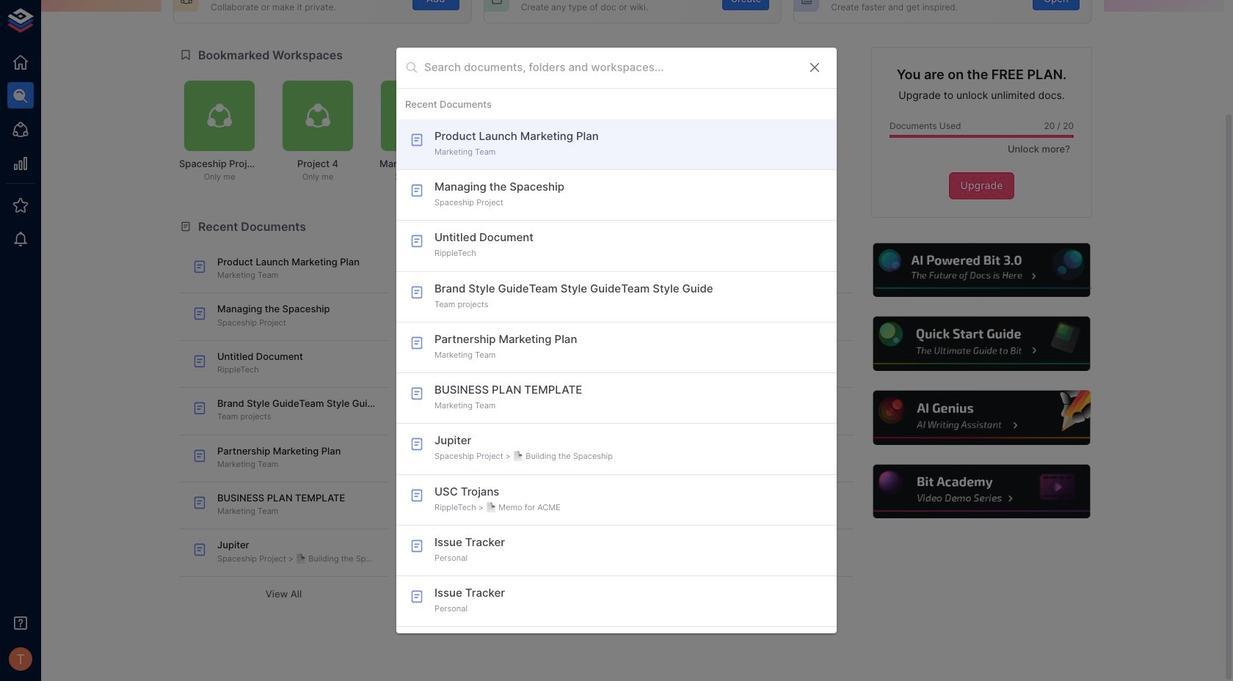 Task type: locate. For each thing, give the bounding box(es) containing it.
4 help image from the top
[[871, 463, 1092, 521]]

dialog
[[396, 48, 837, 634]]

3 help image from the top
[[871, 389, 1092, 447]]

2 help image from the top
[[871, 315, 1092, 374]]

help image
[[871, 241, 1092, 300], [871, 315, 1092, 374], [871, 389, 1092, 447], [871, 463, 1092, 521]]



Task type: describe. For each thing, give the bounding box(es) containing it.
Search documents, folders and workspaces... text field
[[424, 57, 796, 79]]

1 help image from the top
[[871, 241, 1092, 300]]



Task type: vqa. For each thing, say whether or not it's contained in the screenshot.
2nd about from left
no



